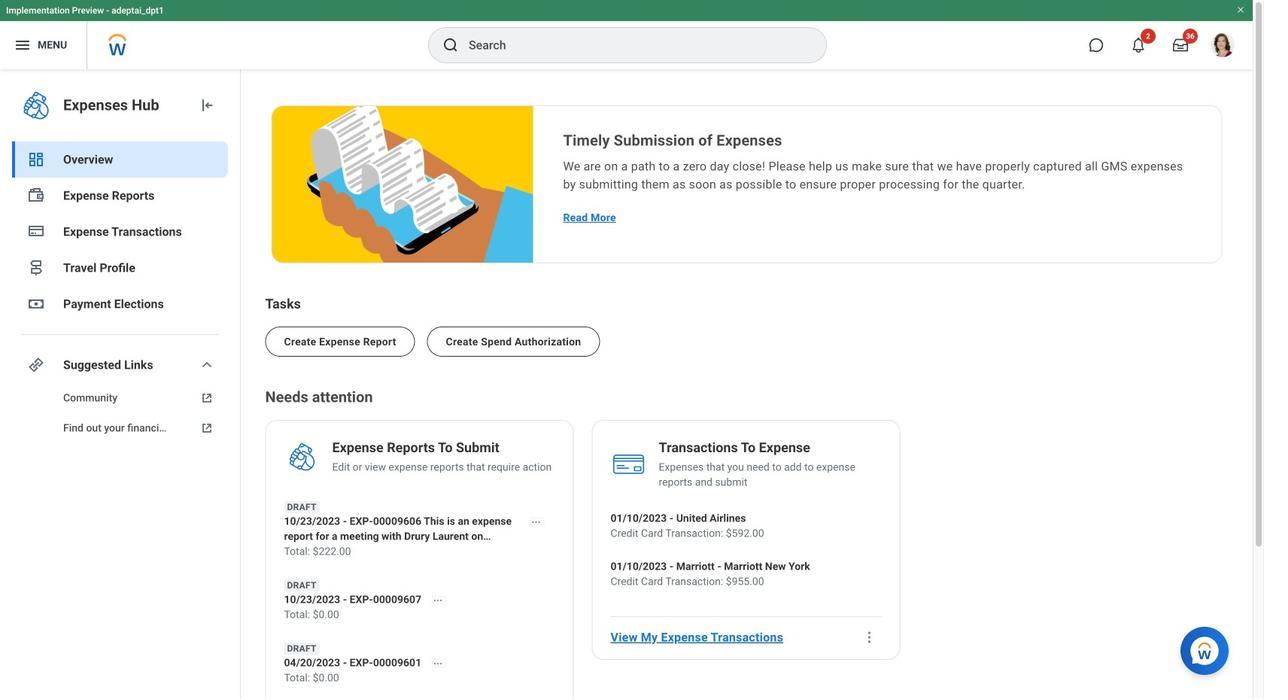 Task type: describe. For each thing, give the bounding box(es) containing it.
link image
[[27, 356, 45, 374]]

04/20/2023 - exp-00009601 element
[[284, 656, 457, 671]]

related actions image
[[531, 517, 542, 528]]

dashboard image
[[27, 151, 45, 169]]

navigation pane region
[[0, 69, 241, 699]]

search image
[[442, 36, 460, 54]]

related actions vertical image
[[862, 630, 877, 645]]

edit or view expense reports that require action element
[[332, 460, 552, 475]]

inbox large image
[[1174, 38, 1189, 53]]

justify image
[[14, 36, 32, 54]]

timely submission of expenses element
[[563, 130, 1192, 151]]

credit card transaction: $955.00 element
[[611, 574, 811, 589]]

credit card transaction: $592.00 element
[[611, 526, 764, 541]]

expense reports to submit element
[[332, 439, 500, 460]]

related actions image for 10/23/2023 - exp-00009607 element in the left of the page
[[433, 595, 443, 606]]

Search Workday  search field
[[469, 29, 796, 62]]

transformation import image
[[198, 96, 216, 114]]

related actions image for 04/20/2023 - exp-00009601 element
[[433, 659, 443, 669]]

profile logan mcneil image
[[1211, 33, 1235, 60]]

chevron down small image
[[198, 356, 216, 374]]

close environment banner image
[[1237, 5, 1246, 14]]



Task type: locate. For each thing, give the bounding box(es) containing it.
total: $222.00 element
[[284, 544, 555, 559]]

2 related actions image from the top
[[433, 659, 443, 669]]

credit card image
[[27, 222, 45, 240]]

timeline milestone image
[[27, 259, 45, 277]]

1 vertical spatial ext link image
[[198, 421, 216, 436]]

1 vertical spatial related actions image
[[433, 659, 443, 669]]

notifications large image
[[1131, 38, 1146, 53]]

related actions image inside 10/23/2023 - exp-00009607 element
[[433, 595, 443, 606]]

0 vertical spatial ext link image
[[198, 391, 216, 406]]

dollar image
[[27, 295, 45, 313]]

1 total: $0.00 element from the top
[[284, 608, 457, 623]]

2 ext link image from the top
[[198, 421, 216, 436]]

0 vertical spatial total: $0.00 element
[[284, 608, 457, 623]]

transactions to expense element
[[659, 439, 811, 460]]

related actions image
[[433, 595, 443, 606], [433, 659, 443, 669]]

1 vertical spatial total: $0.00 element
[[284, 671, 457, 686]]

total: $0.00 element for related actions image within the 10/23/2023 - exp-00009607 element
[[284, 608, 457, 623]]

banner
[[0, 0, 1253, 69]]

ext link image
[[198, 391, 216, 406], [198, 421, 216, 436]]

list
[[265, 315, 1229, 357]]

total: $0.00 element for related actions image in 04/20/2023 - exp-00009601 element
[[284, 671, 457, 686]]

related actions image inside 04/20/2023 - exp-00009601 element
[[433, 659, 443, 669]]

task pay image
[[27, 187, 45, 205]]

1 related actions image from the top
[[433, 595, 443, 606]]

total: $0.00 element
[[284, 608, 457, 623], [284, 671, 457, 686]]

2 total: $0.00 element from the top
[[284, 671, 457, 686]]

expenses that you need to add to expense reports and submit element
[[659, 460, 882, 490]]

1 ext link image from the top
[[198, 391, 216, 406]]

10/23/2023 - exp-00009607 element
[[284, 592, 457, 608]]

10/23/2023 - exp-00009606 this is an expense report for a meeting with drury laurent on 10/23/23 element
[[284, 514, 555, 544]]

0 vertical spatial related actions image
[[433, 595, 443, 606]]

expenses hub element
[[63, 95, 186, 116]]



Task type: vqa. For each thing, say whether or not it's contained in the screenshot.
link image
yes



